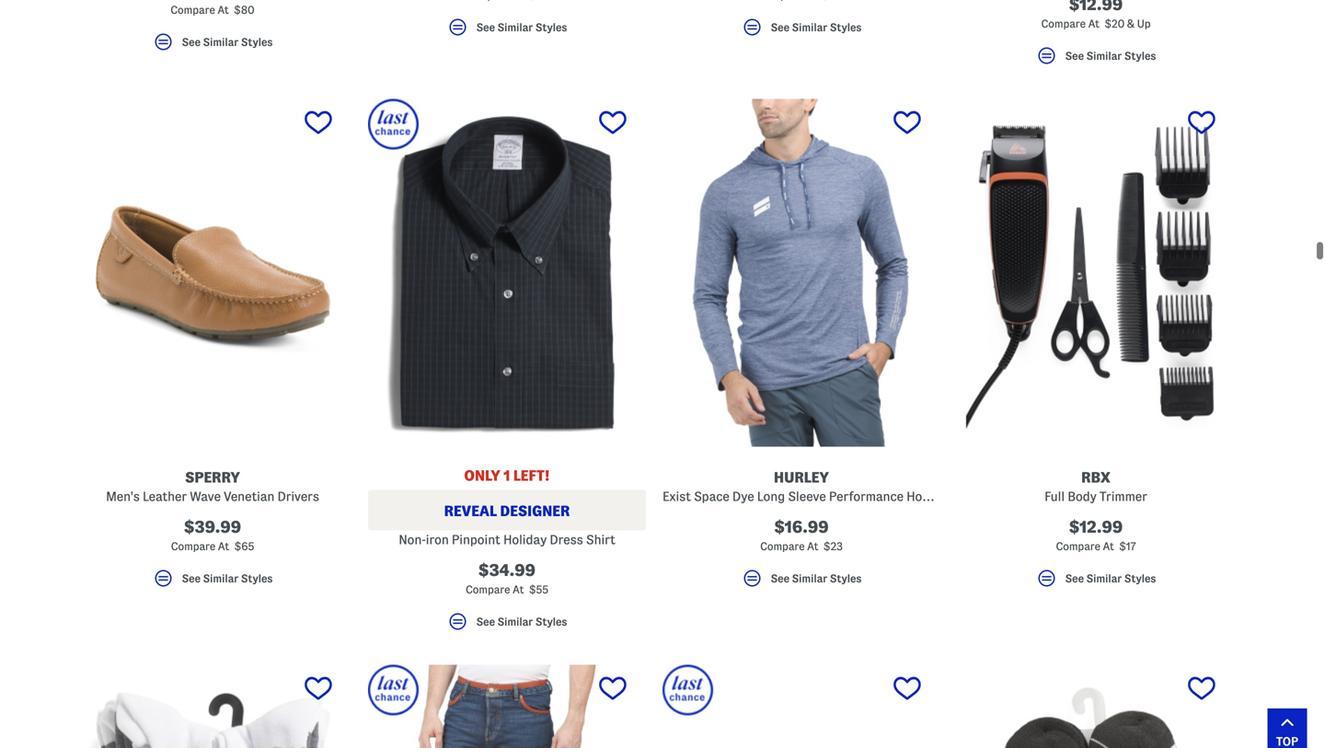 Task type: describe. For each thing, give the bounding box(es) containing it.
wave
[[190, 490, 221, 503]]

see similar styles inside the carhartt $12.99 compare at              $20 & up "element"
[[1065, 50, 1156, 61]]

sperry
[[185, 469, 240, 485]]

see similar styles inside $39.99 compare at              $80 element
[[182, 36, 273, 48]]

see inside the carhartt $12.99 compare at              $20 & up "element"
[[1065, 50, 1084, 61]]

reveal designer non-iron pinpoint holiday dress shirt $34.99 compare at              $55 element
[[368, 99, 646, 641]]

holiday
[[503, 533, 547, 547]]

see inside reveal designer non-iron pinpoint holiday dress shirt $34.99 compare at              $55 'element'
[[476, 616, 495, 627]]

hurley exist space dye long sleeve performance hooded tee $16.99 compare at              $23 element
[[663, 99, 974, 598]]

see inside sperry men's leather wave venetian drivers $39.99 compare at              $65 element
[[182, 573, 201, 584]]

leather
[[143, 490, 187, 503]]

tee
[[954, 490, 974, 503]]

rbx
[[1081, 469, 1111, 485]]

$39.99 compare at              $80 element
[[74, 0, 352, 61]]

space
[[694, 490, 729, 503]]

up
[[1137, 18, 1151, 29]]

dye
[[732, 490, 754, 503]]

shirt
[[586, 533, 615, 547]]

non-
[[399, 533, 426, 547]]

body
[[1068, 490, 1097, 503]]

sleeve
[[788, 490, 826, 503]]

men's leather wave venetian drivers image
[[74, 99, 352, 447]]

styles inside the carhartt $12.99 compare at              $20 & up "element"
[[1124, 50, 1156, 61]]

full
[[1044, 490, 1065, 503]]

see similar styles inside sperry men's leather wave venetian drivers $39.99 compare at              $65 element
[[182, 573, 273, 584]]

compare for $16.99
[[760, 541, 805, 552]]

styles inside hurley exist space dye long sleeve performance hooded tee $16.99 compare at              $23 element
[[830, 573, 862, 584]]

compare left $80
[[171, 4, 215, 16]]

hurley exist space dye long sleeve performance hooded tee
[[663, 469, 974, 503]]

$39.99 compare at              $65
[[171, 518, 254, 552]]

iron
[[426, 533, 449, 547]]

$20 &
[[1105, 18, 1134, 29]]

$55
[[529, 584, 548, 595]]

$80
[[234, 4, 255, 16]]

$65
[[234, 541, 254, 552]]

styles inside rbx full body trimmer $12.99 compare at              $17 element
[[1124, 573, 1156, 584]]

see inside hurley exist space dye long sleeve performance hooded tee $16.99 compare at              $23 element
[[771, 573, 790, 584]]

hurley
[[774, 469, 829, 485]]

only
[[464, 467, 500, 484]]

similar inside givenchy $99.99 compare at              $175 element
[[792, 21, 827, 33]]

10pk socks image
[[74, 665, 352, 748]]

see similar styles inside hurley exist space dye long sleeve performance hooded tee $16.99 compare at              $23 element
[[771, 573, 862, 584]]

compare inside "element"
[[1041, 18, 1086, 29]]

see inside givenchy $99.99 compare at              $175 element
[[771, 21, 790, 33]]

similar inside hurley exist space dye long sleeve performance hooded tee $16.99 compare at              $23 element
[[792, 573, 827, 584]]

styles inside sperry men's leather wave venetian drivers $39.99 compare at              $65 element
[[241, 573, 273, 584]]

$16.99
[[774, 518, 829, 536]]

left!
[[513, 467, 550, 484]]

see inside $39.99 compare at              $80 element
[[182, 36, 201, 48]]

telluride clothing company $24.99 compare at              $40 element
[[368, 0, 646, 47]]

compare at              $80 link
[[74, 0, 352, 20]]

only 1 left!
[[464, 467, 550, 484]]

pinpoint
[[452, 533, 500, 547]]

compare for $39.99
[[171, 541, 216, 552]]

see similar styles button inside hurley exist space dye long sleeve performance hooded tee $16.99 compare at              $23 element
[[663, 567, 940, 598]]



Task type: locate. For each thing, give the bounding box(es) containing it.
styles inside givenchy $99.99 compare at              $175 element
[[830, 21, 862, 33]]

similar inside $39.99 compare at              $80 element
[[203, 36, 239, 48]]

compare for $34.99
[[466, 584, 510, 595]]

compare down $16.99
[[760, 541, 805, 552]]

compare inside $12.99 compare at              $17
[[1056, 541, 1101, 552]]

see inside telluride clothing company $24.99 compare at              $40 element
[[476, 21, 495, 33]]

exist space dye long sleeve performance hooded tee image
[[663, 99, 940, 447]]

compare down $12.99
[[1056, 541, 1101, 552]]

compare
[[171, 4, 215, 16], [1041, 18, 1086, 29], [171, 541, 216, 552], [760, 541, 805, 552], [1056, 541, 1101, 552], [466, 584, 510, 595]]

see similar styles
[[476, 21, 567, 33], [771, 21, 862, 33], [182, 36, 273, 48], [1065, 50, 1156, 61], [182, 573, 273, 584], [771, 573, 862, 584], [1065, 573, 1156, 584], [476, 616, 567, 627]]

see similar styles button
[[368, 16, 646, 47], [663, 16, 940, 47], [74, 31, 352, 61], [957, 45, 1235, 75], [74, 567, 352, 598], [663, 567, 940, 598], [957, 567, 1235, 598], [368, 611, 646, 641]]

$39.99
[[184, 518, 241, 536]]

styles
[[535, 21, 567, 33], [830, 21, 862, 33], [241, 36, 273, 48], [1124, 50, 1156, 61], [241, 573, 273, 584], [830, 573, 862, 584], [1124, 573, 1156, 584], [535, 616, 567, 627]]

similar
[[498, 21, 533, 33], [792, 21, 827, 33], [203, 36, 239, 48], [1086, 50, 1122, 61], [203, 573, 239, 584], [792, 573, 827, 584], [1086, 573, 1122, 584], [498, 616, 533, 627]]

compare inside $39.99 compare at              $65
[[171, 541, 216, 552]]

compare for $12.99
[[1056, 541, 1101, 552]]

$34.99
[[478, 561, 536, 579]]

$12.99 compare at              $17
[[1056, 518, 1136, 552]]

$16.99 compare at              $23
[[760, 518, 843, 552]]

long
[[757, 490, 785, 503]]

performance
[[829, 490, 904, 503]]

reveal
[[444, 503, 497, 519]]

sperry men's leather wave venetian drivers $39.99 compare at              $65 element
[[74, 99, 352, 598]]

$34.99 compare at              $55
[[466, 561, 548, 595]]

see similar styles inside givenchy $99.99 compare at              $175 element
[[771, 21, 862, 33]]

drivers
[[277, 490, 319, 503]]

see similar styles inside reveal designer non-iron pinpoint holiday dress shirt $34.99 compare at              $55 'element'
[[476, 616, 567, 627]]

styles inside $39.99 compare at              $80 element
[[241, 36, 273, 48]]

compare down $39.99
[[171, 541, 216, 552]]

compare at              $20 & up link
[[957, 0, 1235, 34]]

1
[[504, 467, 510, 484]]

trimmer
[[1100, 490, 1147, 503]]

venetian
[[224, 490, 274, 503]]

compare inside $34.99 compare at              $55
[[466, 584, 510, 595]]

reveal designer
[[444, 503, 570, 519]]

rbx full body trimmer
[[1044, 469, 1147, 503]]

compare at              $20 & up
[[1041, 18, 1151, 29]]

carhartt $12.99 compare at              $20 & up element
[[957, 0, 1235, 75]]

rbx full body trimmer $12.99 compare at              $17 element
[[957, 99, 1235, 598]]

styles inside telluride clothing company $24.99 compare at              $40 element
[[535, 21, 567, 33]]

compare at              $80
[[171, 4, 255, 16]]

non-iron pinpoint holiday dress shirt image
[[368, 99, 646, 447]]

see similar styles inside rbx full body trimmer $12.99 compare at              $17 element
[[1065, 573, 1156, 584]]

similar inside sperry men's leather wave venetian drivers $39.99 compare at              $65 element
[[203, 573, 239, 584]]

compare left $20 &
[[1041, 18, 1086, 29]]

similar inside the carhartt $12.99 compare at              $20 & up "element"
[[1086, 50, 1122, 61]]

full body trimmer image
[[957, 99, 1235, 447]]

dress
[[550, 533, 583, 547]]

givenchy $99.99 compare at              $175 element
[[663, 0, 940, 47]]

designer
[[500, 503, 570, 519]]

compare inside $16.99 compare at              $23
[[760, 541, 805, 552]]

hooded
[[907, 490, 951, 503]]

styles inside reveal designer non-iron pinpoint holiday dress shirt $34.99 compare at              $55 'element'
[[535, 616, 567, 627]]

see
[[476, 21, 495, 33], [771, 21, 790, 33], [182, 36, 201, 48], [1065, 50, 1084, 61], [182, 573, 201, 584], [771, 573, 790, 584], [1065, 573, 1084, 584], [476, 616, 495, 627]]

see inside rbx full body trimmer $12.99 compare at              $17 element
[[1065, 573, 1084, 584]]

men's
[[106, 490, 140, 503]]

compare down $34.99 on the left bottom of page
[[466, 584, 510, 595]]

see similar styles inside telluride clothing company $24.99 compare at              $40 element
[[476, 21, 567, 33]]

$23
[[823, 541, 843, 552]]

sperry men's leather wave venetian drivers
[[106, 469, 319, 503]]

$17
[[1119, 541, 1136, 552]]

similar inside telluride clothing company $24.99 compare at              $40 element
[[498, 21, 533, 33]]

6pk performance tech quarter socks image
[[957, 665, 1235, 748]]

similar inside rbx full body trimmer $12.99 compare at              $17 element
[[1086, 573, 1122, 584]]

exist
[[663, 490, 691, 503]]

non-iron pinpoint holiday dress shirt
[[399, 533, 615, 547]]

similar inside reveal designer non-iron pinpoint holiday dress shirt $34.99 compare at              $55 'element'
[[498, 616, 533, 627]]

$12.99
[[1069, 518, 1123, 536]]



Task type: vqa. For each thing, say whether or not it's contained in the screenshot.


